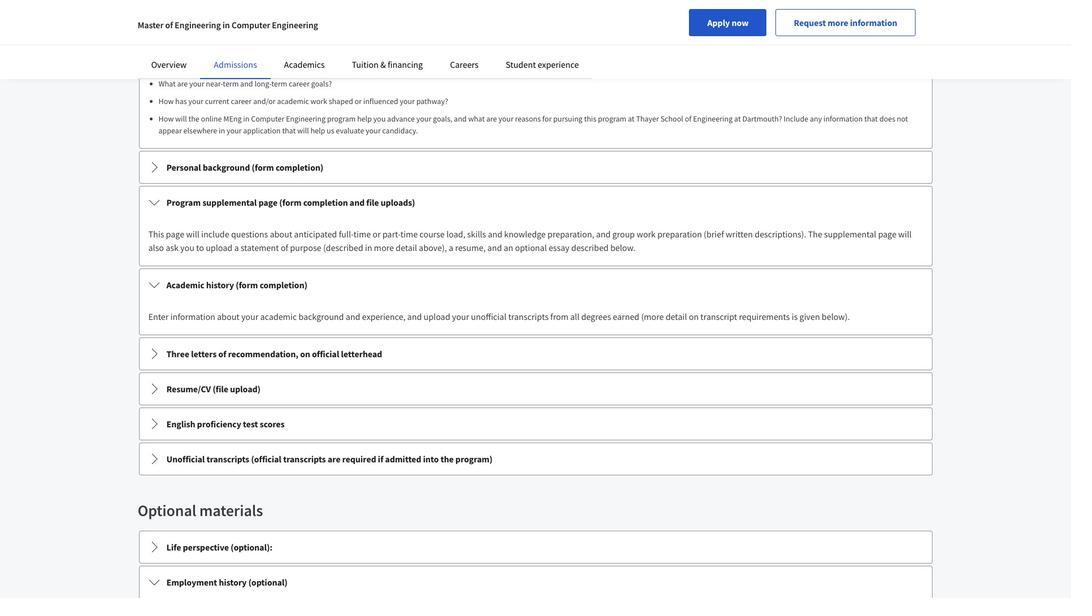 Task type: vqa. For each thing, say whether or not it's contained in the screenshot.
bottommost History
yes



Task type: locate. For each thing, give the bounding box(es) containing it.
about down academic history (form completion)
[[217, 311, 240, 322]]

about
[[270, 228, 292, 240], [217, 311, 240, 322]]

history left the '(optional)'
[[219, 577, 247, 588]]

preparation
[[658, 228, 702, 240]]

course
[[420, 228, 445, 240]]

2 horizontal spatial or
[[373, 228, 381, 240]]

history for (form
[[206, 279, 234, 291]]

1 horizontal spatial (file
[[253, 23, 269, 34]]

supplemental inside dropdown button
[[203, 197, 257, 208]]

1 vertical spatial computer
[[251, 114, 284, 124]]

2 how from the top
[[159, 114, 174, 124]]

of down program supplemental page (form completion and file uploads)
[[281, 242, 288, 253]]

1 horizontal spatial supplemental
[[824, 228, 877, 240]]

and up described
[[596, 228, 611, 240]]

term
[[223, 79, 239, 89], [272, 79, 287, 89]]

1 horizontal spatial or
[[355, 96, 362, 106]]

how has your current career and/or academic work shaped or influenced your pathway?
[[159, 96, 448, 106]]

you down influenced on the left top of the page
[[374, 114, 386, 124]]

request more information button
[[776, 9, 916, 36]]

help up the evaluate
[[357, 114, 372, 124]]

and left long-
[[240, 79, 253, 89]]

0 horizontal spatial on
[[300, 348, 310, 360]]

your up advance
[[400, 96, 415, 106]]

0 horizontal spatial (file
[[213, 383, 228, 395]]

detail down part-
[[396, 242, 417, 253]]

your left near-
[[189, 79, 204, 89]]

time up "(described"
[[354, 228, 371, 240]]

the right into
[[441, 454, 454, 465]]

(form for history
[[236, 279, 258, 291]]

near-
[[206, 79, 223, 89]]

admitted
[[385, 454, 421, 465]]

1 horizontal spatial work
[[637, 228, 656, 240]]

0 horizontal spatial detail
[[396, 242, 417, 253]]

0 vertical spatial you
[[374, 114, 386, 124]]

more right request in the top of the page
[[828, 17, 849, 28]]

(form down the application
[[252, 162, 274, 173]]

program right this
[[598, 114, 627, 124]]

background up official in the left of the page
[[299, 311, 344, 322]]

0 vertical spatial or
[[247, 54, 255, 66]]

1 horizontal spatial you
[[374, 114, 386, 124]]

and left what
[[454, 114, 467, 124]]

transcript
[[701, 311, 738, 322]]

detail inside this page will include questions about anticipated full-time or part-time course load, skills and knowledge preparation, and group work preparation (brief written descriptions). the supplemental page will also ask you to upload a statement of purpose (described in more detail above), a resume, and an optional essay described below.
[[396, 242, 417, 253]]

transcripts right (official
[[283, 454, 326, 465]]

letterhead
[[341, 348, 382, 360]]

2 vertical spatial the
[[441, 454, 454, 465]]

background
[[203, 162, 250, 173], [299, 311, 344, 322]]

2 vertical spatial purpose
[[290, 242, 321, 253]]

upload) up test at the left
[[230, 383, 261, 395]]

0 horizontal spatial a
[[225, 54, 229, 66]]

the
[[808, 228, 823, 240]]

1 at from the left
[[628, 114, 635, 124]]

or
[[247, 54, 255, 66], [355, 96, 362, 106], [373, 228, 381, 240]]

page
[[273, 54, 292, 66], [259, 197, 278, 208], [166, 228, 184, 240], [879, 228, 897, 240]]

1 horizontal spatial at
[[735, 114, 741, 124]]

1 vertical spatial help
[[311, 126, 325, 136]]

statement of purpose (file upload)
[[167, 23, 301, 34]]

0 vertical spatial on
[[689, 311, 699, 322]]

an
[[504, 242, 513, 253]]

detail right the (more
[[666, 311, 687, 322]]

on left transcript
[[689, 311, 699, 322]]

page inside dropdown button
[[259, 197, 278, 208]]

1 horizontal spatial detail
[[666, 311, 687, 322]]

academic inside list item
[[277, 96, 309, 106]]

and right prepare
[[180, 54, 194, 66]]

1 horizontal spatial purpose
[[290, 242, 321, 253]]

and left file in the top left of the page
[[350, 197, 365, 208]]

appear
[[159, 126, 182, 136]]

1 vertical spatial the
[[189, 114, 199, 124]]

(file up two
[[253, 23, 269, 34]]

0 vertical spatial that
[[865, 114, 878, 124]]

0 vertical spatial career
[[289, 79, 310, 89]]

1 horizontal spatial about
[[270, 228, 292, 240]]

0 horizontal spatial help
[[311, 126, 325, 136]]

how
[[159, 96, 174, 106], [159, 114, 174, 124]]

on inside dropdown button
[[300, 348, 310, 360]]

at left dartmouth?
[[735, 114, 741, 124]]

0 horizontal spatial time
[[354, 228, 371, 240]]

to
[[196, 242, 204, 253]]

0 vertical spatial statement
[[293, 54, 332, 66]]

in right "(described"
[[365, 242, 372, 253]]

the left following: in the top of the page
[[417, 54, 430, 66]]

2 term from the left
[[272, 79, 287, 89]]

time left course
[[401, 228, 418, 240]]

0 horizontal spatial are
[[177, 79, 188, 89]]

statement
[[167, 23, 208, 34]]

upload) up two
[[271, 23, 301, 34]]

0 horizontal spatial work
[[311, 96, 327, 106]]

1 vertical spatial (file
[[213, 383, 228, 395]]

1 vertical spatial about
[[217, 311, 240, 322]]

(more
[[641, 311, 664, 322]]

information inside button
[[850, 17, 898, 28]]

you inside this page will include questions about anticipated full-time or part-time course load, skills and knowledge preparation, and group work preparation (brief written descriptions). the supplemental page will also ask you to upload a statement of purpose (described in more detail above), a resume, and an optional essay described below.
[[180, 242, 194, 253]]

work right group
[[637, 228, 656, 240]]

1 vertical spatial work
[[637, 228, 656, 240]]

1 horizontal spatial transcripts
[[283, 454, 326, 465]]

shaped
[[329, 96, 353, 106]]

work
[[311, 96, 327, 106], [637, 228, 656, 240]]

your inside list item
[[189, 79, 204, 89]]

include
[[201, 228, 229, 240]]

0 vertical spatial more
[[828, 17, 849, 28]]

1 vertical spatial are
[[487, 114, 497, 124]]

1 vertical spatial (form
[[279, 197, 302, 208]]

0 horizontal spatial purpose
[[219, 23, 252, 34]]

career down what are your near-term and long-term career goals?
[[231, 96, 252, 106]]

1 vertical spatial supplemental
[[824, 228, 877, 240]]

and inside how will the online meng in computer engineering program help you advance your goals, and what are your reasons for pursuing this program at thayer school of engineering at dartmouth? include any information that does not appear elsewhere in your application that will help us evaluate your candidacy.
[[454, 114, 467, 124]]

of inside three letters of recommendation, on official letterhead dropdown button
[[218, 348, 226, 360]]

that right the application
[[282, 126, 296, 136]]

a left one
[[225, 54, 229, 66]]

of inside this page will include questions about anticipated full-time or part-time course load, skills and knowledge preparation, and group work preparation (brief written descriptions). the supplemental page will also ask you to upload a statement of purpose (described in more detail above), a resume, and an optional essay described below.
[[281, 242, 288, 253]]

application
[[243, 126, 281, 136]]

1 vertical spatial or
[[355, 96, 362, 106]]

1 horizontal spatial upload)
[[271, 23, 301, 34]]

master
[[138, 19, 164, 31]]

tuition & financing
[[352, 59, 423, 70]]

of right "statement"
[[210, 23, 217, 34]]

supplemental right the
[[824, 228, 877, 240]]

completion
[[303, 197, 348, 208]]

a down load,
[[449, 242, 454, 253]]

history inside 'dropdown button'
[[219, 577, 247, 588]]

given
[[800, 311, 820, 322]]

background inside dropdown button
[[203, 162, 250, 173]]

1 horizontal spatial time
[[401, 228, 418, 240]]

request more information
[[794, 17, 898, 28]]

computer
[[232, 19, 270, 31], [251, 114, 284, 124]]

(file
[[253, 23, 269, 34], [213, 383, 228, 395]]

history inside dropdown button
[[206, 279, 234, 291]]

influenced
[[363, 96, 398, 106]]

upload inside this page will include questions about anticipated full-time or part-time course load, skills and knowledge preparation, and group work preparation (brief written descriptions). the supplemental page will also ask you to upload a statement of purpose (described in more detail above), a resume, and an optional essay described below.
[[206, 242, 233, 253]]

what are your near-term and long-term career goals? list item
[[159, 78, 923, 90]]

1 vertical spatial history
[[219, 577, 247, 588]]

proficiency
[[197, 418, 241, 430]]

and left "experience,"
[[346, 311, 360, 322]]

you left to
[[180, 242, 194, 253]]

at left thayer
[[628, 114, 635, 124]]

about inside this page will include questions about anticipated full-time or part-time course load, skills and knowledge preparation, and group work preparation (brief written descriptions). the supplemental page will also ask you to upload a statement of purpose (described in more detail above), a resume, and an optional essay described below.
[[270, 228, 292, 240]]

unofficial transcripts (official transcripts are required if admitted into the program)
[[167, 454, 493, 465]]

2 time from the left
[[401, 228, 418, 240]]

completion)
[[276, 162, 324, 173], [260, 279, 308, 291]]

skills
[[467, 228, 486, 240]]

upload)
[[271, 23, 301, 34], [230, 383, 261, 395]]

in right meng at top left
[[243, 114, 250, 124]]

(form down questions
[[236, 279, 258, 291]]

information inside how will the online meng in computer engineering program help you advance your goals, and what are your reasons for pursuing this program at thayer school of engineering at dartmouth? include any information that does not appear elsewhere in your application that will help us evaluate your candidacy.
[[824, 114, 863, 124]]

0 horizontal spatial at
[[628, 114, 635, 124]]

0 horizontal spatial term
[[223, 79, 239, 89]]

academics link
[[284, 59, 325, 70]]

personal background (form completion)
[[167, 162, 324, 173]]

knowledge
[[504, 228, 546, 240]]

three letters of recommendation, on official letterhead
[[167, 348, 382, 360]]

supplemental up include
[[203, 197, 257, 208]]

0 vertical spatial computer
[[232, 19, 270, 31]]

0 horizontal spatial you
[[180, 242, 194, 253]]

more
[[828, 17, 849, 28], [374, 242, 394, 253]]

in
[[223, 19, 230, 31], [243, 114, 250, 124], [219, 126, 225, 136], [365, 242, 372, 253]]

academic right and/or
[[277, 96, 309, 106]]

your down meng at top left
[[227, 126, 242, 136]]

statement up goals?
[[293, 54, 332, 66]]

1 horizontal spatial program
[[598, 114, 627, 124]]

or left part-
[[373, 228, 381, 240]]

that left does
[[865, 114, 878, 124]]

career up how has your current career and/or academic work shaped or influenced your pathway?
[[289, 79, 310, 89]]

your right has
[[188, 96, 204, 106]]

below.
[[611, 242, 636, 253]]

program supplemental page (form completion and file uploads) button
[[139, 187, 932, 218]]

computer up one
[[232, 19, 270, 31]]

academic history (form completion)
[[167, 279, 308, 291]]

0 vertical spatial upload
[[196, 54, 223, 66]]

admissions link
[[214, 59, 257, 70]]

unofficial
[[471, 311, 507, 322]]

1 horizontal spatial career
[[289, 79, 310, 89]]

2 horizontal spatial the
[[441, 454, 454, 465]]

background right "personal"
[[203, 162, 250, 173]]

or for anticipated
[[373, 228, 381, 240]]

1 vertical spatial more
[[374, 242, 394, 253]]

academic up three letters of recommendation, on official letterhead
[[260, 311, 297, 322]]

1 horizontal spatial a
[[234, 242, 239, 253]]

0 vertical spatial about
[[270, 228, 292, 240]]

english proficiency test scores
[[167, 418, 285, 430]]

prepare and upload a one or two page statement of purpose describing the following:
[[148, 54, 469, 66]]

program
[[327, 114, 356, 124], [598, 114, 627, 124]]

goals?
[[311, 79, 332, 89]]

2 vertical spatial or
[[373, 228, 381, 240]]

help left us at left top
[[311, 126, 325, 136]]

1 vertical spatial completion)
[[260, 279, 308, 291]]

(form left completion
[[279, 197, 302, 208]]

term up and/or
[[272, 79, 287, 89]]

term down "admissions" link
[[223, 79, 239, 89]]

1 vertical spatial upload)
[[230, 383, 261, 395]]

the up elsewhere
[[189, 114, 199, 124]]

2 vertical spatial (form
[[236, 279, 258, 291]]

1 horizontal spatial are
[[328, 454, 341, 465]]

or inside this page will include questions about anticipated full-time or part-time course load, skills and knowledge preparation, and group work preparation (brief written descriptions). the supplemental page will also ask you to upload a statement of purpose (described in more detail above), a resume, and an optional essay described below.
[[373, 228, 381, 240]]

career inside list item
[[231, 96, 252, 106]]

resume,
[[455, 242, 486, 253]]

on left official in the left of the page
[[300, 348, 310, 360]]

of right school
[[685, 114, 692, 124]]

program)
[[456, 454, 493, 465]]

1 vertical spatial information
[[824, 114, 863, 124]]

0 horizontal spatial more
[[374, 242, 394, 253]]

1 horizontal spatial on
[[689, 311, 699, 322]]

the inside how will the online meng in computer engineering program help you advance your goals, and what are your reasons for pursuing this program at thayer school of engineering at dartmouth? include any information that does not appear elsewhere in your application that will help us evaluate your candidacy.
[[189, 114, 199, 124]]

2 program from the left
[[598, 114, 627, 124]]

academics
[[284, 59, 325, 70]]

on
[[689, 311, 699, 322], [300, 348, 310, 360]]

2 vertical spatial information
[[171, 311, 215, 322]]

transcripts down english proficiency test scores
[[207, 454, 249, 465]]

0 horizontal spatial program
[[327, 114, 356, 124]]

0 vertical spatial background
[[203, 162, 250, 173]]

1 how from the top
[[159, 96, 174, 106]]

purpose left the &
[[343, 54, 374, 66]]

dartmouth?
[[743, 114, 782, 124]]

a down questions
[[234, 242, 239, 253]]

purpose up one
[[219, 23, 252, 34]]

history right academic
[[206, 279, 234, 291]]

purpose inside this page will include questions about anticipated full-time or part-time course load, skills and knowledge preparation, and group work preparation (brief written descriptions). the supplemental page will also ask you to upload a statement of purpose (described in more detail above), a resume, and an optional essay described below.
[[290, 242, 321, 253]]

0 horizontal spatial career
[[231, 96, 252, 106]]

about right questions
[[270, 228, 292, 240]]

in down online
[[219, 126, 225, 136]]

(file right resume/cv
[[213, 383, 228, 395]]

of
[[165, 19, 173, 31], [210, 23, 217, 34], [334, 54, 341, 66], [685, 114, 692, 124], [281, 242, 288, 253], [218, 348, 226, 360]]

how up appear
[[159, 114, 174, 124]]

1 vertical spatial how
[[159, 114, 174, 124]]

how left has
[[159, 96, 174, 106]]

recommendation,
[[228, 348, 299, 360]]

describing
[[376, 54, 416, 66]]

a
[[225, 54, 229, 66], [234, 242, 239, 253], [449, 242, 454, 253]]

1 vertical spatial detail
[[666, 311, 687, 322]]

how inside list item
[[159, 96, 174, 106]]

purpose inside dropdown button
[[219, 23, 252, 34]]

upload left unofficial
[[424, 311, 450, 322]]

request
[[794, 17, 826, 28]]

overview
[[151, 59, 187, 70]]

pathway?
[[417, 96, 448, 106]]

work down goals?
[[311, 96, 327, 106]]

three
[[167, 348, 189, 360]]

1 vertical spatial background
[[299, 311, 344, 322]]

file
[[366, 197, 379, 208]]

0 horizontal spatial supplemental
[[203, 197, 257, 208]]

0 vertical spatial completion)
[[276, 162, 324, 173]]

0 vertical spatial are
[[177, 79, 188, 89]]

0 vertical spatial (form
[[252, 162, 274, 173]]

and right skills
[[488, 228, 503, 240]]

1 vertical spatial that
[[282, 126, 296, 136]]

one
[[231, 54, 245, 66]]

0 horizontal spatial statement
[[241, 242, 279, 253]]

2 vertical spatial upload
[[424, 311, 450, 322]]

list
[[153, 78, 923, 137]]

of left "tuition"
[[334, 54, 341, 66]]

0 vertical spatial detail
[[396, 242, 417, 253]]

you inside how will the online meng in computer engineering program help you advance your goals, and what are your reasons for pursuing this program at thayer school of engineering at dartmouth? include any information that does not appear elsewhere in your application that will help us evaluate your candidacy.
[[374, 114, 386, 124]]

prepare
[[148, 54, 178, 66]]

upload up near-
[[196, 54, 223, 66]]

0 horizontal spatial about
[[217, 311, 240, 322]]

more down part-
[[374, 242, 394, 253]]

0 vertical spatial work
[[311, 96, 327, 106]]

candidacy.
[[382, 126, 418, 136]]

optional
[[138, 500, 196, 521]]

0 vertical spatial purpose
[[219, 23, 252, 34]]

2 at from the left
[[735, 114, 741, 124]]

also
[[148, 242, 164, 253]]

of right letters
[[218, 348, 226, 360]]

1 horizontal spatial the
[[417, 54, 430, 66]]

computer up the application
[[251, 114, 284, 124]]

1 vertical spatial upload
[[206, 242, 233, 253]]

three letters of recommendation, on official letterhead button
[[139, 338, 932, 370]]

1 vertical spatial on
[[300, 348, 310, 360]]

computer inside how will the online meng in computer engineering program help you advance your goals, and what are your reasons for pursuing this program at thayer school of engineering at dartmouth? include any information that does not appear elsewhere in your application that will help us evaluate your candidacy.
[[251, 114, 284, 124]]

or inside list item
[[355, 96, 362, 106]]

0 horizontal spatial that
[[282, 126, 296, 136]]

following:
[[432, 54, 469, 66]]

completion) for academic history (form completion)
[[260, 279, 308, 291]]

program up the evaluate
[[327, 114, 356, 124]]

help
[[357, 114, 372, 124], [311, 126, 325, 136]]

1 vertical spatial purpose
[[343, 54, 374, 66]]

current
[[205, 96, 229, 106]]

time
[[354, 228, 371, 240], [401, 228, 418, 240]]

how inside how will the online meng in computer engineering program help you advance your goals, and what are your reasons for pursuing this program at thayer school of engineering at dartmouth? include any information that does not appear elsewhere in your application that will help us evaluate your candidacy.
[[159, 114, 174, 124]]

upload down include
[[206, 242, 233, 253]]

purpose down the anticipated
[[290, 242, 321, 253]]

transcripts left the from
[[508, 311, 549, 322]]

0 vertical spatial history
[[206, 279, 234, 291]]

or right 'shaped'
[[355, 96, 362, 106]]

or right one
[[247, 54, 255, 66]]

and inside what are your near-term and long-term career goals? list item
[[240, 79, 253, 89]]

0 vertical spatial academic
[[277, 96, 309, 106]]

1 vertical spatial you
[[180, 242, 194, 253]]

1 horizontal spatial background
[[299, 311, 344, 322]]

0 vertical spatial information
[[850, 17, 898, 28]]

2 horizontal spatial a
[[449, 242, 454, 253]]

at
[[628, 114, 635, 124], [735, 114, 741, 124]]

part-
[[383, 228, 401, 240]]

statement down questions
[[241, 242, 279, 253]]

and left an
[[488, 242, 502, 253]]

1 horizontal spatial more
[[828, 17, 849, 28]]



Task type: describe. For each thing, give the bounding box(es) containing it.
(optional):
[[231, 542, 273, 553]]

&
[[381, 59, 386, 70]]

admissions
[[214, 59, 257, 70]]

ask
[[166, 242, 179, 253]]

work inside this page will include questions about anticipated full-time or part-time course load, skills and knowledge preparation, and group work preparation (brief written descriptions). the supplemental page will also ask you to upload a statement of purpose (described in more detail above), a resume, and an optional essay described below.
[[637, 228, 656, 240]]

(optional)
[[248, 577, 288, 588]]

or for academic
[[355, 96, 362, 106]]

and right "experience,"
[[407, 311, 422, 322]]

careers link
[[450, 59, 479, 70]]

your left unofficial
[[452, 311, 469, 322]]

work inside list item
[[311, 96, 327, 106]]

load,
[[447, 228, 466, 240]]

all
[[571, 311, 580, 322]]

0 vertical spatial the
[[417, 54, 430, 66]]

(brief
[[704, 228, 724, 240]]

enter
[[148, 311, 169, 322]]

are inside dropdown button
[[328, 454, 341, 465]]

more inside button
[[828, 17, 849, 28]]

if
[[378, 454, 384, 465]]

program
[[167, 197, 201, 208]]

earned
[[613, 311, 640, 322]]

letters
[[191, 348, 217, 360]]

1 term from the left
[[223, 79, 239, 89]]

apply now
[[708, 17, 749, 28]]

what are your near-term and long-term career goals?
[[159, 79, 332, 89]]

employment history (optional) button
[[139, 567, 932, 598]]

any
[[810, 114, 822, 124]]

full-
[[339, 228, 354, 240]]

described
[[572, 242, 609, 253]]

(official
[[251, 454, 282, 465]]

degrees
[[582, 311, 611, 322]]

engineering right school
[[693, 114, 733, 124]]

has
[[175, 96, 187, 106]]

how has your current career and/or academic work shaped or influenced your pathway? list item
[[159, 96, 923, 107]]

0 horizontal spatial transcripts
[[207, 454, 249, 465]]

engineering right master
[[175, 19, 221, 31]]

(described
[[323, 242, 363, 253]]

enter information about your academic background and experience, and upload your unofficial transcripts from all degrees earned (more detail on transcript requirements is given below).
[[148, 311, 850, 322]]

optional
[[515, 242, 547, 253]]

2 horizontal spatial transcripts
[[508, 311, 549, 322]]

1 horizontal spatial statement
[[293, 54, 332, 66]]

your left goals,
[[417, 114, 432, 124]]

how for how will the online meng in computer engineering program help you advance your goals, and what are your reasons for pursuing this program at thayer school of engineering at dartmouth? include any information that does not appear elsewhere in your application that will help us evaluate your candidacy.
[[159, 114, 174, 124]]

what
[[159, 79, 176, 89]]

for
[[543, 114, 552, 124]]

2 horizontal spatial purpose
[[343, 54, 374, 66]]

your left reasons
[[499, 114, 514, 124]]

academic history (form completion) button
[[139, 269, 932, 301]]

online
[[201, 114, 222, 124]]

english
[[167, 418, 195, 430]]

tuition
[[352, 59, 379, 70]]

of inside statement of purpose (file upload) dropdown button
[[210, 23, 217, 34]]

official
[[312, 348, 339, 360]]

1 vertical spatial academic
[[260, 311, 297, 322]]

student
[[506, 59, 536, 70]]

1 time from the left
[[354, 228, 371, 240]]

tuition & financing link
[[352, 59, 423, 70]]

into
[[423, 454, 439, 465]]

the inside dropdown button
[[441, 454, 454, 465]]

in inside this page will include questions about anticipated full-time or part-time course load, skills and knowledge preparation, and group work preparation (brief written descriptions). the supplemental page will also ask you to upload a statement of purpose (described in more detail above), a resume, and an optional essay described below.
[[365, 242, 372, 253]]

from
[[551, 311, 569, 322]]

resume/cv (file upload)
[[167, 383, 261, 395]]

and/or
[[253, 96, 276, 106]]

how will the online meng in computer engineering program help you advance your goals, and what are your reasons for pursuing this program at thayer school of engineering at dartmouth? include any information that does not appear elsewhere in your application that will help us evaluate your candidacy.
[[159, 114, 908, 136]]

school
[[661, 114, 684, 124]]

engineering up prepare and upload a one or two page statement of purpose describing the following:
[[272, 19, 318, 31]]

in right "statement"
[[223, 19, 230, 31]]

1 program from the left
[[327, 114, 356, 124]]

supplemental inside this page will include questions about anticipated full-time or part-time course load, skills and knowledge preparation, and group work preparation (brief written descriptions). the supplemental page will also ask you to upload a statement of purpose (described in more detail above), a resume, and an optional essay described below.
[[824, 228, 877, 240]]

descriptions).
[[755, 228, 807, 240]]

long-
[[255, 79, 272, 89]]

include
[[784, 114, 809, 124]]

statement inside this page will include questions about anticipated full-time or part-time course load, skills and knowledge preparation, and group work preparation (brief written descriptions). the supplemental page will also ask you to upload a statement of purpose (described in more detail above), a resume, and an optional essay described below.
[[241, 242, 279, 253]]

two
[[257, 54, 271, 66]]

your down academic history (form completion)
[[241, 311, 259, 322]]

completion) for personal background (form completion)
[[276, 162, 324, 173]]

resume/cv
[[167, 383, 211, 395]]

materials
[[199, 500, 263, 521]]

student experience
[[506, 59, 579, 70]]

goals,
[[433, 114, 453, 124]]

career inside list item
[[289, 79, 310, 89]]

how for how has your current career and/or academic work shaped or influenced your pathway?
[[159, 96, 174, 106]]

apply now button
[[690, 9, 767, 36]]

resume/cv (file upload) button
[[139, 373, 932, 405]]

this
[[584, 114, 597, 124]]

are inside list item
[[177, 79, 188, 89]]

scores
[[260, 418, 285, 430]]

how will the online meng in computer engineering program help you advance your goals, and what are your reasons for pursuing this program at thayer school of engineering at dartmouth? include any information that does not appear elsewhere in your application that will help us evaluate your candidacy. list item
[[159, 113, 923, 137]]

life
[[167, 542, 181, 553]]

pursuing
[[553, 114, 583, 124]]

are inside how will the online meng in computer engineering program help you advance your goals, and what are your reasons for pursuing this program at thayer school of engineering at dartmouth? include any information that does not appear elsewhere in your application that will help us evaluate your candidacy.
[[487, 114, 497, 124]]

1 horizontal spatial that
[[865, 114, 878, 124]]

personal background (form completion) button
[[139, 152, 932, 183]]

questions
[[231, 228, 268, 240]]

group
[[613, 228, 635, 240]]

above),
[[419, 242, 447, 253]]

english proficiency test scores button
[[139, 408, 932, 440]]

and inside program supplemental page (form completion and file uploads) dropdown button
[[350, 197, 365, 208]]

program supplemental page (form completion and file uploads)
[[167, 197, 415, 208]]

what
[[468, 114, 485, 124]]

life perspective (optional): button
[[139, 532, 932, 563]]

(form for background
[[252, 162, 274, 173]]

1 horizontal spatial help
[[357, 114, 372, 124]]

experience,
[[362, 311, 406, 322]]

advance
[[387, 114, 415, 124]]

life perspective (optional):
[[167, 542, 273, 553]]

now
[[732, 17, 749, 28]]

your right the evaluate
[[366, 126, 381, 136]]

0 horizontal spatial or
[[247, 54, 255, 66]]

preparation,
[[548, 228, 595, 240]]

of inside how will the online meng in computer engineering program help you advance your goals, and what are your reasons for pursuing this program at thayer school of engineering at dartmouth? include any information that does not appear elsewhere in your application that will help us evaluate your candidacy.
[[685, 114, 692, 124]]

uploads)
[[381, 197, 415, 208]]

0 vertical spatial (file
[[253, 23, 269, 34]]

elsewhere
[[184, 126, 217, 136]]

of right master
[[165, 19, 173, 31]]

list containing what are your near-term and long-term career goals?
[[153, 78, 923, 137]]

overview link
[[151, 59, 187, 70]]

this
[[148, 228, 164, 240]]

engineering down how has your current career and/or academic work shaped or influenced your pathway?
[[286, 114, 326, 124]]

history for (optional)
[[219, 577, 247, 588]]

required
[[342, 454, 376, 465]]

financing
[[388, 59, 423, 70]]

more inside this page will include questions about anticipated full-time or part-time course load, skills and knowledge preparation, and group work preparation (brief written descriptions). the supplemental page will also ask you to upload a statement of purpose (described in more detail above), a resume, and an optional essay described below.
[[374, 242, 394, 253]]

0 vertical spatial upload)
[[271, 23, 301, 34]]



